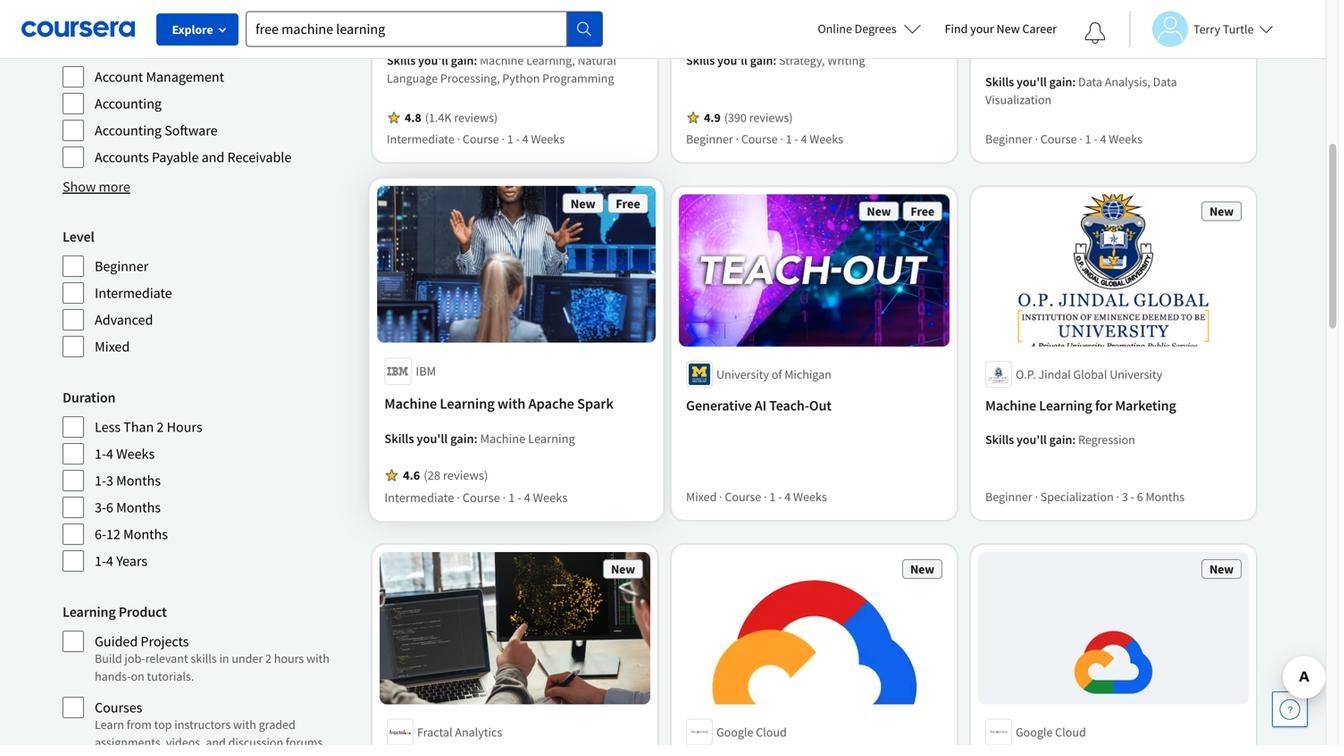 Task type: locate. For each thing, give the bounding box(es) containing it.
healthcare:
[[1109, 17, 1180, 35]]

intermediate · course · 1 - 4 weeks for ai
[[387, 131, 565, 147]]

beginner up advanced
[[95, 257, 148, 275]]

2 1- from the top
[[95, 472, 106, 490]]

data right analysis,
[[1153, 74, 1177, 90]]

gain up visualization
[[1049, 74, 1072, 90]]

0 horizontal spatial university
[[716, 366, 769, 382]]

1 beginner · course · 1 - 4 weeks from the left
[[686, 131, 843, 147]]

language inside machine learning, natural language processing, python programming
[[387, 70, 438, 86]]

learning down apache
[[528, 430, 575, 447]]

1
[[507, 131, 513, 147], [786, 131, 792, 147], [1085, 131, 1091, 147], [769, 489, 776, 505], [508, 489, 515, 505]]

1 vertical spatial for
[[1095, 397, 1112, 414]]

o.p. jindal global university
[[1016, 366, 1162, 382]]

0 vertical spatial mixed
[[95, 338, 130, 356]]

you'll
[[418, 52, 448, 68], [717, 52, 748, 68], [1017, 74, 1047, 90], [417, 430, 448, 447], [1017, 431, 1047, 447]]

accounting for accounting
[[95, 95, 162, 113]]

machine learning for marketing
[[985, 397, 1176, 414]]

3 1- from the top
[[95, 552, 106, 570]]

1 google cloud from the left
[[716, 724, 787, 740]]

ai for for
[[755, 17, 766, 35]]

1 vertical spatial skills you'll gain :
[[985, 74, 1078, 90]]

0 horizontal spatial google cloud
[[716, 724, 787, 740]]

2 google cloud from the left
[[1016, 724, 1086, 740]]

6 up 12
[[106, 498, 113, 516]]

0 horizontal spatial beginner · course · 1 - 4 weeks
[[686, 131, 843, 147]]

in up applications
[[1095, 17, 1107, 35]]

beginner inside level group
[[95, 257, 148, 275]]

machine down o.p.
[[985, 397, 1036, 414]]

videos,
[[166, 734, 203, 745]]

0 vertical spatial accounting
[[95, 95, 162, 113]]

assignments,
[[95, 734, 164, 745]]

1 horizontal spatial free
[[911, 203, 934, 219]]

intermediate up advanced
[[95, 284, 172, 302]]

course
[[463, 131, 499, 147], [741, 131, 778, 147], [1040, 131, 1077, 147], [725, 489, 761, 505], [463, 489, 500, 505]]

machine up "fundamentals" on the right of the page
[[985, 17, 1036, 35]]

machine inside 'machine learning in healthcare: fundamentals & applications'
[[985, 17, 1036, 35]]

show more
[[63, 178, 130, 196]]

months up 'years'
[[123, 525, 168, 543]]

3 right the specialization
[[1122, 489, 1128, 505]]

intermediate for generative
[[387, 131, 455, 147]]

skills up the 'account'
[[63, 38, 95, 56]]

beginner · course · 1 - 4 weeks down data analysis, data visualization at top
[[985, 131, 1143, 147]]

1 horizontal spatial for
[[1095, 397, 1112, 414]]

0 horizontal spatial for
[[769, 17, 787, 35]]

account management
[[95, 68, 224, 86]]

global
[[1073, 366, 1107, 382]]

2 vertical spatial intermediate
[[384, 489, 454, 505]]

with up discussion
[[233, 716, 256, 733]]

1 horizontal spatial mixed
[[686, 489, 717, 505]]

gain
[[451, 52, 474, 68], [750, 52, 773, 68], [1049, 74, 1072, 90], [450, 430, 474, 447], [1049, 431, 1072, 447]]

google
[[716, 724, 753, 740], [1016, 724, 1053, 740]]

1 vertical spatial in
[[219, 650, 229, 666]]

generative inside generative ai with large language models link
[[387, 17, 453, 35]]

0 horizontal spatial free
[[616, 195, 640, 212]]

beginner down 4.9 at the right
[[686, 131, 733, 147]]

0 vertical spatial intermediate
[[387, 131, 455, 147]]

6-
[[95, 525, 106, 543]]

free for generative ai teach-out
[[911, 203, 934, 219]]

accounting down the 'account'
[[95, 95, 162, 113]]

1 horizontal spatial 2
[[265, 650, 272, 666]]

1- down the 6-
[[95, 552, 106, 570]]

1- for 1-4 weeks
[[95, 445, 106, 463]]

reviews) right the (28
[[443, 467, 488, 483]]

applications
[[1087, 39, 1162, 57]]

0 vertical spatial and
[[202, 148, 225, 166]]

1 for generative ai with large language models
[[507, 131, 513, 147]]

language up 'learning,'
[[536, 17, 596, 35]]

months
[[116, 472, 161, 490], [1146, 489, 1185, 505], [116, 498, 161, 516], [123, 525, 168, 543]]

0 horizontal spatial 2
[[157, 418, 164, 436]]

ai up processing,
[[455, 17, 467, 35]]

analysis,
[[1105, 74, 1150, 90]]

2 cloud from the left
[[1055, 724, 1086, 740]]

1 vertical spatial 2
[[265, 650, 272, 666]]

guided
[[95, 632, 138, 650]]

data down &
[[1078, 74, 1102, 90]]

with
[[470, 17, 497, 35], [497, 394, 526, 413], [306, 650, 330, 666], [233, 716, 256, 733]]

your
[[970, 21, 994, 37]]

learning,
[[526, 52, 575, 68]]

1 data from the left
[[1078, 74, 1102, 90]]

accounting up 'accounts'
[[95, 121, 162, 139]]

learning for with
[[440, 394, 495, 413]]

·
[[457, 131, 460, 147], [502, 131, 505, 147], [736, 131, 739, 147], [780, 131, 783, 147], [1035, 131, 1038, 147], [1079, 131, 1083, 147], [719, 489, 722, 505], [764, 489, 767, 505], [1035, 489, 1038, 505], [1116, 489, 1119, 505], [457, 489, 460, 505], [503, 489, 506, 505]]

cloud
[[756, 724, 787, 740], [1055, 724, 1086, 740]]

terry turtle button
[[1129, 11, 1273, 47]]

2 right than
[[157, 418, 164, 436]]

2 left hours
[[265, 650, 272, 666]]

2 university from the left
[[1110, 366, 1162, 382]]

1 horizontal spatial 6
[[1137, 489, 1143, 505]]

skills you'll gain : up processing,
[[387, 52, 480, 68]]

intermediate down 4.6
[[384, 489, 454, 505]]

machine for machine learning for marketing
[[985, 397, 1036, 414]]

1 horizontal spatial 3
[[1122, 489, 1128, 505]]

receivable
[[227, 148, 291, 166]]

accounting
[[95, 95, 162, 113], [95, 121, 162, 139]]

1 vertical spatial language
[[387, 70, 438, 86]]

machine learning in healthcare: fundamentals & applications link
[[985, 16, 1242, 58]]

: left 'regression'
[[1072, 431, 1076, 447]]

ai up 'skills you'll gain : strategy, writing'
[[755, 17, 766, 35]]

0 vertical spatial 2
[[157, 418, 164, 436]]

for
[[769, 17, 787, 35], [1095, 397, 1112, 414]]

1 accounting from the top
[[95, 95, 162, 113]]

generative up processing,
[[387, 17, 453, 35]]

1- for 1-3 months
[[95, 472, 106, 490]]

: for machine learning with apache spark
[[474, 430, 478, 447]]

0 vertical spatial intermediate · course · 1 - 4 weeks
[[387, 131, 565, 147]]

intermediate · course · 1 - 4 weeks down 4.6 (28 reviews)
[[384, 489, 568, 505]]

beginner · specialization · 3 - 6 months
[[985, 489, 1185, 505]]

1- up 3-
[[95, 472, 106, 490]]

generative ai for everyone
[[686, 17, 846, 35]]

show notifications image
[[1084, 22, 1106, 44]]

machine inside machine learning, natural language processing, python programming
[[480, 52, 524, 68]]

1 university from the left
[[716, 366, 769, 382]]

mixed for mixed
[[95, 338, 130, 356]]

0 horizontal spatial google
[[716, 724, 753, 740]]

skills group
[[63, 37, 355, 169]]

machine down ibm
[[384, 394, 437, 413]]

reviews)
[[454, 109, 498, 125], [749, 109, 793, 125], [443, 467, 488, 483]]

months for 1-3 months
[[116, 472, 161, 490]]

0 vertical spatial 1-
[[95, 445, 106, 463]]

learning up guided
[[63, 603, 116, 621]]

: down machine learning with apache spark
[[474, 430, 478, 447]]

1 cloud from the left
[[756, 724, 787, 740]]

machine learning, natural language processing, python programming
[[387, 52, 616, 86]]

1 horizontal spatial skills you'll gain :
[[985, 74, 1078, 90]]

learn
[[95, 716, 124, 733]]

learning up &
[[1039, 17, 1092, 35]]

machine for machine learning in healthcare: fundamentals & applications
[[985, 17, 1036, 35]]

free for machine learning with apache spark
[[616, 195, 640, 212]]

for down global
[[1095, 397, 1112, 414]]

career
[[1022, 21, 1057, 37]]

gain up processing,
[[451, 52, 474, 68]]

0 horizontal spatial 6
[[106, 498, 113, 516]]

1 horizontal spatial beginner · course · 1 - 4 weeks
[[985, 131, 1143, 147]]

beginner left the specialization
[[985, 489, 1032, 505]]

1 horizontal spatial data
[[1153, 74, 1177, 90]]

with right hours
[[306, 650, 330, 666]]

6 right the specialization
[[1137, 489, 1143, 505]]

you'll up processing,
[[418, 52, 448, 68]]

0 horizontal spatial skills you'll gain :
[[387, 52, 480, 68]]

&
[[1075, 39, 1084, 57]]

1 horizontal spatial language
[[536, 17, 596, 35]]

course for generative ai with large language models
[[463, 131, 499, 147]]

1 horizontal spatial google
[[1016, 724, 1053, 740]]

gain down machine learning for marketing
[[1049, 431, 1072, 447]]

weeks inside duration group
[[116, 445, 155, 463]]

mixed
[[95, 338, 130, 356], [686, 489, 717, 505]]

instructors
[[174, 716, 231, 733]]

skills up visualization
[[985, 74, 1014, 90]]

:
[[474, 52, 477, 68], [773, 52, 776, 68], [1072, 74, 1076, 90], [474, 430, 478, 447], [1072, 431, 1076, 447]]

0 horizontal spatial data
[[1078, 74, 1102, 90]]

language up 4.8
[[387, 70, 438, 86]]

1- down the less
[[95, 445, 106, 463]]

for up 'skills you'll gain : strategy, writing'
[[769, 17, 787, 35]]

1-
[[95, 445, 106, 463], [95, 472, 106, 490], [95, 552, 106, 570]]

skills up 4.6
[[384, 430, 414, 447]]

in
[[1095, 17, 1107, 35], [219, 650, 229, 666]]

from
[[127, 716, 152, 733]]

projects
[[141, 632, 189, 650]]

accounting software
[[95, 121, 218, 139]]

0 horizontal spatial mixed
[[95, 338, 130, 356]]

you'll for machine learning for marketing
[[1017, 431, 1047, 447]]

0 vertical spatial skills you'll gain :
[[387, 52, 480, 68]]

learning up 'skills you'll gain : machine learning'
[[440, 394, 495, 413]]

natural
[[578, 52, 616, 68]]

generative inside generative ai for everyone link
[[686, 17, 752, 35]]

courses
[[95, 699, 142, 716]]

0 vertical spatial in
[[1095, 17, 1107, 35]]

1 vertical spatial 1-
[[95, 472, 106, 490]]

university
[[716, 366, 769, 382], [1110, 366, 1162, 382]]

3 up 3-
[[106, 472, 113, 490]]

language inside generative ai with large language models link
[[536, 17, 596, 35]]

intermediate · course · 1 - 4 weeks down 4.8 (1.4k reviews) on the top
[[387, 131, 565, 147]]

show more button
[[63, 176, 130, 197]]

learning inside 'machine learning in healthcare: fundamentals & applications'
[[1039, 17, 1092, 35]]

2 vertical spatial 1-
[[95, 552, 106, 570]]

learning
[[1039, 17, 1092, 35], [440, 394, 495, 413], [1039, 397, 1092, 414], [528, 430, 575, 447], [63, 603, 116, 621]]

generative down university of michigan
[[686, 397, 752, 414]]

1 vertical spatial intermediate
[[95, 284, 172, 302]]

months up 3-6 months
[[116, 472, 161, 490]]

skills
[[63, 38, 95, 56], [387, 52, 416, 68], [686, 52, 715, 68], [985, 74, 1014, 90], [384, 430, 414, 447], [985, 431, 1014, 447]]

2 accounting from the top
[[95, 121, 162, 139]]

skills up 4.9 at the right
[[686, 52, 715, 68]]

university up marketing
[[1110, 366, 1162, 382]]

months up "6-12 months"
[[116, 498, 161, 516]]

: left strategy,
[[773, 52, 776, 68]]

None search field
[[246, 11, 603, 47]]

mixed inside level group
[[95, 338, 130, 356]]

mixed · course · 1 - 4 weeks
[[686, 489, 827, 505]]

reviews) right (390
[[749, 109, 793, 125]]

and down the software
[[202, 148, 225, 166]]

1 horizontal spatial in
[[1095, 17, 1107, 35]]

0 vertical spatial language
[[536, 17, 596, 35]]

university left of in the right of the page
[[716, 366, 769, 382]]

you'll up the (28
[[417, 430, 448, 447]]

you'll down generative ai for everyone
[[717, 52, 748, 68]]

and down instructors
[[206, 734, 226, 745]]

in right skills
[[219, 650, 229, 666]]

learning down jindal
[[1039, 397, 1092, 414]]

0 horizontal spatial in
[[219, 650, 229, 666]]

0 horizontal spatial 3
[[106, 472, 113, 490]]

you'll down machine learning for marketing
[[1017, 431, 1047, 447]]

1 vertical spatial mixed
[[686, 489, 717, 505]]

machine learning with apache spark link
[[384, 392, 649, 414]]

skills you'll gain :
[[387, 52, 480, 68], [985, 74, 1078, 90]]

explore button
[[156, 13, 239, 46]]

you'll up visualization
[[1017, 74, 1047, 90]]

degrees
[[855, 21, 897, 37]]

gain for generative ai for everyone
[[750, 52, 773, 68]]

3 inside duration group
[[106, 472, 113, 490]]

0 horizontal spatial cloud
[[756, 724, 787, 740]]

tutorials.
[[147, 668, 194, 684]]

generative for generative ai teach-out
[[686, 397, 752, 414]]

ai for with
[[455, 17, 467, 35]]

skills you'll gain : for generative
[[387, 52, 480, 68]]

teach-
[[769, 397, 809, 414]]

discussion
[[228, 734, 283, 745]]

gain down generative ai for everyone
[[750, 52, 773, 68]]

2 inside duration group
[[157, 418, 164, 436]]

1 horizontal spatial google cloud
[[1016, 724, 1086, 740]]

language
[[536, 17, 596, 35], [387, 70, 438, 86]]

course for generative ai for everyone
[[741, 131, 778, 147]]

skills you'll gain : up visualization
[[985, 74, 1078, 90]]

strategy,
[[779, 52, 825, 68]]

intermediate · course · 1 - 4 weeks for learning
[[384, 489, 568, 505]]

years
[[116, 552, 147, 570]]

beginner · course · 1 - 4 weeks down 4.9 (390 reviews)
[[686, 131, 843, 147]]

intermediate inside level group
[[95, 284, 172, 302]]

beginner · course · 1 - 4 weeks
[[686, 131, 843, 147], [985, 131, 1143, 147]]

free
[[616, 195, 640, 212], [911, 203, 934, 219]]

find
[[945, 21, 968, 37]]

terry
[[1193, 21, 1220, 37]]

: down &
[[1072, 74, 1076, 90]]

0 vertical spatial for
[[769, 17, 787, 35]]

1 horizontal spatial university
[[1110, 366, 1162, 382]]

2 data from the left
[[1153, 74, 1177, 90]]

ai left teach-
[[755, 397, 766, 414]]

skills you'll gain : for machine
[[985, 74, 1078, 90]]

1 vertical spatial accounting
[[95, 121, 162, 139]]

1 1- from the top
[[95, 445, 106, 463]]

machine up python
[[480, 52, 524, 68]]

generative inside the generative ai teach-out link
[[686, 397, 752, 414]]

under
[[232, 650, 263, 666]]

0 horizontal spatial language
[[387, 70, 438, 86]]

gain up 4.6 (28 reviews)
[[450, 430, 474, 447]]

and inside learn from top instructors with graded assignments, videos, and discussion forums.
[[206, 734, 226, 745]]

intermediate down 4.8
[[387, 131, 455, 147]]

reviews) right (1.4k
[[454, 109, 498, 125]]

1 horizontal spatial cloud
[[1055, 724, 1086, 740]]

1 vertical spatial and
[[206, 734, 226, 745]]

out
[[809, 397, 832, 414]]

data analysis, data visualization
[[985, 74, 1177, 108]]

2 beginner · course · 1 - 4 weeks from the left
[[985, 131, 1143, 147]]

find your new career link
[[936, 18, 1066, 40]]

generative ai teach-out
[[686, 397, 832, 414]]

1 for generative ai for everyone
[[786, 131, 792, 147]]

generative up 'skills you'll gain : strategy, writing'
[[686, 17, 752, 35]]

1 vertical spatial intermediate · course · 1 - 4 weeks
[[384, 489, 568, 505]]



Task type: vqa. For each thing, say whether or not it's contained in the screenshot.
the on
yes



Task type: describe. For each thing, give the bounding box(es) containing it.
hours
[[167, 418, 202, 436]]

4.9 (390 reviews)
[[704, 109, 793, 125]]

ibm
[[416, 363, 436, 379]]

less
[[95, 418, 121, 436]]

skills
[[191, 650, 217, 666]]

hands-
[[95, 668, 131, 684]]

generative for generative ai with large language models
[[387, 17, 453, 35]]

12
[[106, 525, 120, 543]]

build job-relevant skills in under 2 hours with hands-on tutorials.
[[95, 650, 330, 684]]

level
[[63, 228, 94, 246]]

machine learning for marketing link
[[985, 395, 1242, 416]]

1-4 weeks
[[95, 445, 155, 463]]

fractal analytics
[[417, 724, 502, 740]]

machine down machine learning with apache spark
[[480, 430, 525, 447]]

online degrees button
[[803, 9, 936, 48]]

account
[[95, 68, 143, 86]]

4.9
[[704, 109, 721, 125]]

skills inside 'group'
[[63, 38, 95, 56]]

course for machine learning with apache spark
[[463, 489, 500, 505]]

software
[[164, 121, 218, 139]]

relevant
[[145, 650, 188, 666]]

generative ai with large language models
[[387, 17, 642, 35]]

generative ai teach-out link
[[686, 395, 942, 416]]

product
[[119, 603, 167, 621]]

machine for machine learning, natural language processing, python programming
[[480, 52, 524, 68]]

1 google from the left
[[716, 724, 753, 740]]

1-3 months
[[95, 472, 161, 490]]

analytics
[[455, 724, 502, 740]]

: for machine learning for marketing
[[1072, 431, 1076, 447]]

with inside learn from top instructors with graded assignments, videos, and discussion forums.
[[233, 716, 256, 733]]

gain for machine learning with apache spark
[[450, 430, 474, 447]]

learning for for
[[1039, 397, 1092, 414]]

reviews) for apache
[[443, 467, 488, 483]]

accounting for accounting software
[[95, 121, 162, 139]]

in inside the build job-relevant skills in under 2 hours with hands-on tutorials.
[[219, 650, 229, 666]]

skills down what do you want to learn? text box
[[387, 52, 416, 68]]

months for 6-12 months
[[123, 525, 168, 543]]

: for generative ai for everyone
[[773, 52, 776, 68]]

writing
[[827, 52, 865, 68]]

top
[[154, 716, 172, 733]]

3-6 months
[[95, 498, 161, 516]]

1- for 1-4 years
[[95, 552, 106, 570]]

ai for teach-
[[755, 397, 766, 414]]

hours
[[274, 650, 304, 666]]

skills down machine learning for marketing
[[985, 431, 1014, 447]]

learning product
[[63, 603, 167, 621]]

4.6
[[403, 467, 420, 483]]

2 google from the left
[[1016, 724, 1053, 740]]

duration
[[63, 389, 116, 406]]

What do you want to learn? text field
[[246, 11, 567, 47]]

with left large
[[470, 17, 497, 35]]

reviews) for large
[[454, 109, 498, 125]]

jindal
[[1038, 366, 1071, 382]]

2 inside the build job-relevant skills in under 2 hours with hands-on tutorials.
[[265, 650, 272, 666]]

than
[[123, 418, 154, 436]]

for for learning
[[1095, 397, 1112, 414]]

help center image
[[1279, 699, 1301, 720]]

1 for machine learning with apache spark
[[508, 489, 515, 505]]

6 inside duration group
[[106, 498, 113, 516]]

beginner down visualization
[[985, 131, 1032, 147]]

visualization
[[985, 92, 1052, 108]]

gain for machine learning for marketing
[[1049, 431, 1072, 447]]

on
[[131, 668, 144, 684]]

more
[[99, 178, 130, 196]]

you'll for machine learning with apache spark
[[417, 430, 448, 447]]

less than 2 hours
[[95, 418, 202, 436]]

intermediate for machine
[[384, 489, 454, 505]]

months for 3-6 months
[[116, 498, 161, 516]]

4.8 (1.4k reviews)
[[405, 109, 498, 125]]

coursera image
[[21, 15, 135, 43]]

specialization
[[1040, 489, 1114, 505]]

generative for generative ai for everyone
[[686, 17, 752, 35]]

machine for machine learning with apache spark
[[384, 394, 437, 413]]

regression
[[1078, 431, 1135, 447]]

you'll for generative ai for everyone
[[717, 52, 748, 68]]

level group
[[63, 226, 355, 358]]

months right the specialization
[[1146, 489, 1185, 505]]

build
[[95, 650, 122, 666]]

learning product group
[[63, 601, 355, 745]]

for for ai
[[769, 17, 787, 35]]

with left apache
[[497, 394, 526, 413]]

marketing
[[1115, 397, 1176, 414]]

learning inside group
[[63, 603, 116, 621]]

online degrees
[[818, 21, 897, 37]]

learn from top instructors with graded assignments, videos, and discussion forums.
[[95, 716, 326, 745]]

(1.4k
[[425, 109, 452, 125]]

guided projects
[[95, 632, 189, 650]]

find your new career
[[945, 21, 1057, 37]]

forums.
[[286, 734, 326, 745]]

university of michigan
[[716, 366, 832, 382]]

terry turtle
[[1193, 21, 1254, 37]]

management
[[146, 68, 224, 86]]

4.6 (28 reviews)
[[403, 467, 488, 483]]

graded
[[259, 716, 295, 733]]

skills you'll gain : regression
[[985, 431, 1135, 447]]

and inside skills 'group'
[[202, 148, 225, 166]]

python
[[502, 70, 540, 86]]

accounts payable and receivable
[[95, 148, 291, 166]]

processing,
[[440, 70, 500, 86]]

skills you'll gain : strategy, writing
[[686, 52, 865, 68]]

with inside the build job-relevant skills in under 2 hours with hands-on tutorials.
[[306, 650, 330, 666]]

turtle
[[1223, 21, 1254, 37]]

: up processing,
[[474, 52, 477, 68]]

of
[[772, 366, 782, 382]]

4.8
[[405, 109, 421, 125]]

in inside 'machine learning in healthcare: fundamentals & applications'
[[1095, 17, 1107, 35]]

duration group
[[63, 387, 355, 573]]

generative ai for everyone link
[[686, 16, 942, 37]]

fractal
[[417, 724, 452, 740]]

job-
[[125, 650, 145, 666]]

everyone
[[789, 17, 846, 35]]

reviews) for everyone
[[749, 109, 793, 125]]

models
[[598, 17, 642, 35]]

mixed for mixed · course · 1 - 4 weeks
[[686, 489, 717, 505]]

payable
[[152, 148, 199, 166]]

apache
[[528, 394, 574, 413]]

learning for in
[[1039, 17, 1092, 35]]

o.p.
[[1016, 366, 1036, 382]]

explore
[[172, 21, 213, 38]]

1-4 years
[[95, 552, 147, 570]]

spark
[[577, 394, 614, 413]]



